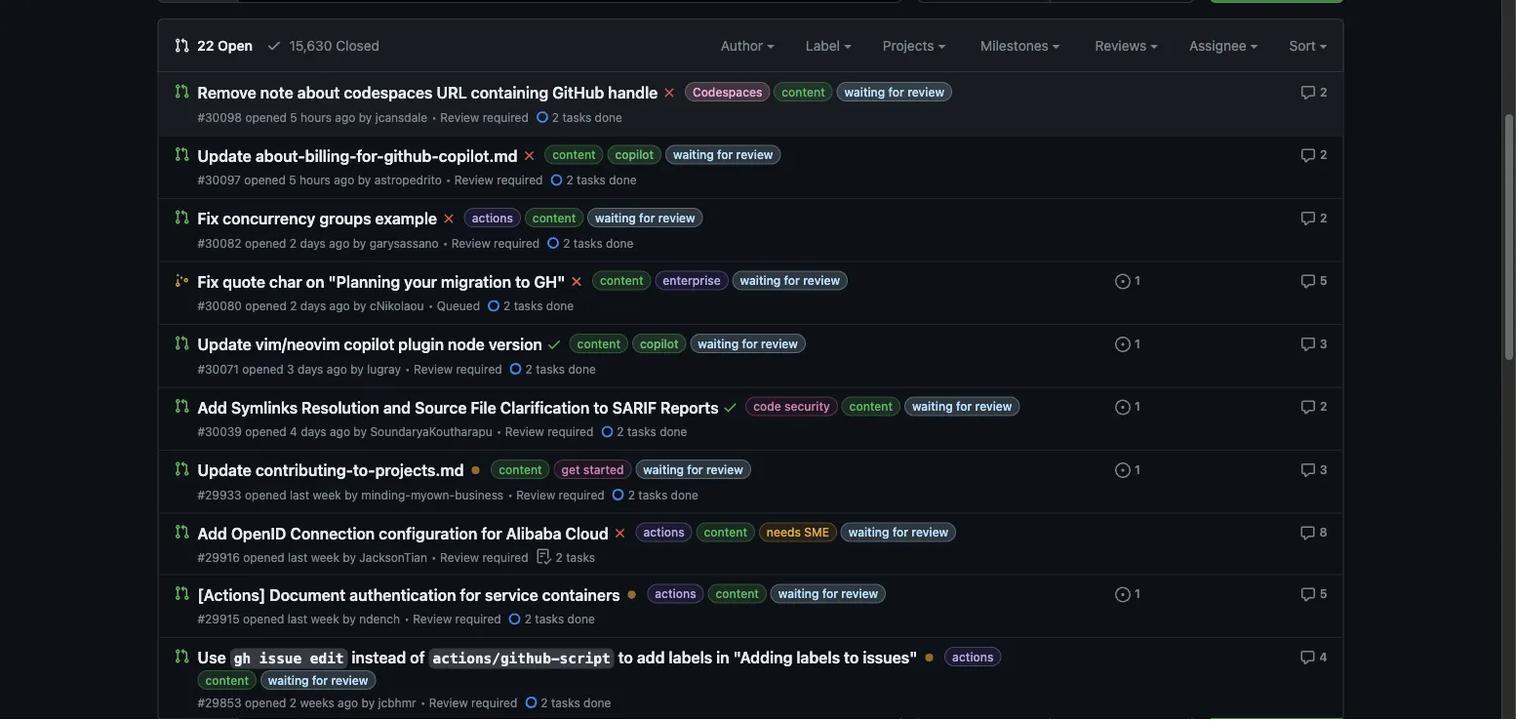 Task type: describe. For each thing, give the bounding box(es) containing it.
1 link for version
[[1116, 335, 1141, 352]]

add for add symlinks resolution and source file clarification to sarif reports
[[198, 398, 227, 417]]

2 tasks
[[556, 551, 595, 565]]

opened right the #29853
[[245, 696, 286, 710]]

to left gh"
[[515, 272, 530, 291]]

reports
[[661, 398, 719, 417]]

• for github-
[[446, 173, 451, 187]]

reviews button
[[1096, 35, 1159, 56]]

hours for billing-
[[300, 173, 331, 187]]

myown-
[[411, 488, 455, 502]]

open pull request element for [actions] document authentication for service containers
[[174, 585, 190, 601]]

review for fix concurrency groups example
[[659, 211, 696, 225]]

Search all issues text field
[[238, 0, 902, 3]]

to left issues"
[[844, 649, 859, 667]]

milestones button
[[981, 35, 1061, 56]]

required for alibaba
[[483, 551, 529, 565]]

1 for your
[[1135, 274, 1141, 287]]

comment image inside the 4 link
[[1301, 650, 1316, 665]]

review required link for containers
[[413, 612, 501, 626]]

cnikolaou link
[[370, 299, 424, 313]]

8
[[1320, 526, 1328, 539]]

containing
[[471, 83, 549, 102]]

waiting for add symlinks resolution and source file clarification to sarif reports
[[912, 400, 953, 414]]

#30080             opened 2 days ago by cnikolaou
[[198, 299, 424, 313]]

tasks for alibaba
[[566, 551, 595, 565]]

fix concurrency groups example
[[198, 209, 437, 228]]

review for [actions] document authentication for service containers
[[842, 587, 879, 601]]

3 issue opened image from the top
[[1116, 462, 1131, 478]]

#29933             opened last week by minding-myown-business
[[198, 488, 504, 502]]

open pull request image for add openid connection configuration for alibaba cloud
[[174, 524, 190, 540]]

required down get
[[559, 488, 605, 502]]

waiting for review for add symlinks resolution and source file clarification to sarif reports
[[912, 400, 1013, 414]]

waiting for review link for remove note about codespaces url containing github handle
[[837, 82, 953, 102]]

2 tasks done for copilot.md
[[566, 173, 637, 187]]

alibaba
[[506, 524, 562, 543]]

by for use
[[362, 696, 375, 710]]

comment image inside 8 link
[[1301, 525, 1316, 541]]

sort
[[1290, 37, 1316, 53]]

git pull request image
[[174, 38, 190, 53]]

jcbhmr link
[[378, 696, 416, 710]]

1 3 link from the top
[[1301, 335, 1328, 352]]

• review required for containing
[[432, 110, 529, 124]]

1 5 link from the top
[[1301, 272, 1328, 289]]

document
[[269, 586, 346, 604]]

• review required for alibaba
[[431, 551, 529, 565]]

content right 54 / 55 checks ok image
[[553, 148, 596, 162]]

content up gh"
[[533, 211, 576, 225]]

review for update vim/neovim copilot plugin node version
[[761, 337, 798, 351]]

of
[[410, 649, 425, 667]]

2 tasks done for containers
[[525, 612, 595, 626]]

2 labels from the left
[[797, 649, 840, 667]]

waiting for review for update contributing-to-projects.md
[[644, 463, 744, 476]]

days for resolution
[[301, 425, 327, 439]]

required for containing
[[483, 110, 529, 124]]

actions link for fix concurrency groups example
[[464, 208, 521, 228]]

• for "planning
[[428, 299, 434, 313]]

content link right 54 / 55 checks ok image
[[545, 145, 604, 165]]

garysassano
[[370, 236, 439, 250]]

ndench link
[[359, 612, 400, 626]]

content link down label
[[774, 82, 833, 102]]

#30097             opened 5 hours ago by astropedrito
[[198, 173, 442, 187]]

#30071
[[198, 362, 239, 376]]

required for version
[[456, 362, 502, 376]]

review for source
[[505, 425, 544, 439]]

done for containing
[[595, 110, 623, 124]]

open pull request element for remove note about codespaces url containing github handle
[[174, 83, 190, 99]]

vim/neovim
[[256, 335, 340, 354]]

remove note about codespaces url containing github handle
[[198, 83, 658, 102]]

file
[[471, 398, 497, 417]]

41 / 46 checks ok image
[[922, 650, 937, 666]]

char
[[269, 272, 302, 291]]

content link right 13 / 47 checks ok "icon"
[[491, 460, 550, 479]]

waiting for update about-billing-for-github-copilot.md
[[673, 148, 714, 162]]

waiting for review link for update contributing-to-projects.md
[[636, 460, 751, 479]]

gh"
[[534, 272, 566, 291]]

• down 53 / 54 checks ok "icon"
[[443, 236, 448, 250]]

to left add
[[618, 649, 633, 667]]

days for groups
[[300, 236, 326, 250]]

required up gh"
[[494, 236, 540, 250]]

review required link down get
[[516, 488, 605, 502]]

to left the sarif
[[594, 398, 609, 417]]

review for for
[[440, 551, 479, 565]]

1 link for file
[[1116, 398, 1141, 415]]

update about-billing-for-github-copilot.md link
[[198, 146, 518, 165]]

review right 'jcbhmr' at the bottom of page
[[429, 696, 468, 710]]

2 3 link from the top
[[1301, 461, 1328, 478]]

waiting for review link for add symlinks resolution and source file clarification to sarif reports
[[905, 397, 1020, 416]]

copilot up lugray
[[344, 335, 395, 354]]

cloud
[[566, 524, 609, 543]]

remove
[[198, 83, 257, 102]]

#30097
[[198, 173, 241, 187]]

codespaces link
[[685, 82, 770, 102]]

3 for 2nd the 3 link
[[1320, 463, 1328, 476]]

• review required for copilot.md
[[446, 173, 543, 187]]

content up in
[[716, 587, 759, 601]]

connection
[[290, 524, 375, 543]]

[actions] document authentication for service containers
[[198, 586, 620, 604]]

for for update vim/neovim copilot plugin node version
[[742, 337, 758, 351]]

add openid connection configuration for alibaba cloud link
[[198, 524, 609, 543]]

milestones
[[981, 37, 1053, 53]]

• review required down "actions/github-"
[[420, 696, 518, 710]]

author button
[[721, 35, 775, 56]]

cnikolaou
[[370, 299, 424, 313]]

started
[[583, 463, 624, 476]]

opened for note
[[245, 110, 287, 124]]

tasks for containers
[[535, 612, 564, 626]]

53 / 54 checks ok image
[[441, 211, 457, 226]]

weeks
[[300, 696, 335, 710]]

sarif
[[613, 398, 657, 417]]

minding-myown-business link
[[361, 488, 504, 502]]

review for fix quote char on "planning your migration to gh"
[[803, 274, 840, 288]]

• review required for containers
[[404, 612, 501, 626]]

done for containers
[[568, 612, 595, 626]]

review required link down "actions/github-"
[[429, 696, 518, 710]]

opened for document
[[243, 612, 284, 626]]

waiting for review for [actions] document authentication for service containers
[[779, 587, 879, 601]]

queued link
[[437, 299, 480, 313]]

url
[[437, 83, 467, 102]]

issue element
[[918, 0, 1195, 3]]

4 1 from the top
[[1135, 463, 1141, 476]]

label button
[[806, 35, 852, 56]]

ago for char
[[329, 299, 350, 313]]

content right '51 / 51 checks ok' icon
[[577, 337, 621, 351]]

4 1 link from the top
[[1116, 461, 1141, 478]]

use gh issue edit instead of actions/github-script to add labels in "adding labels to issues"
[[198, 649, 918, 667]]

for for add symlinks resolution and source file clarification to sarif reports
[[956, 400, 972, 414]]

by down the connection
[[343, 551, 356, 565]]

pull request in merge queue image
[[174, 272, 190, 288]]

actions content
[[205, 650, 994, 687]]

ago right weeks on the left bottom
[[338, 696, 358, 710]]

on
[[306, 272, 325, 291]]

github
[[553, 83, 604, 102]]

resolution
[[302, 398, 380, 417]]

jcansdale link
[[376, 110, 428, 124]]

use
[[198, 649, 226, 667]]

instead
[[352, 649, 406, 667]]

#30080
[[198, 299, 242, 313]]

content down label
[[782, 85, 825, 99]]

waiting for review for fix concurrency groups example
[[595, 211, 696, 225]]

15,630
[[289, 37, 332, 53]]

review required link for copilot.md
[[455, 173, 543, 187]]

open pull request element for add symlinks resolution and source file clarification to sarif reports
[[174, 398, 190, 414]]

"planning
[[328, 272, 400, 291]]

get
[[562, 463, 580, 476]]

tasks for copilot.md
[[577, 173, 606, 187]]

opened for contributing-
[[245, 488, 286, 502]]

groups
[[320, 209, 371, 228]]

ago for billing-
[[334, 173, 355, 187]]

content link up the #29853
[[198, 671, 257, 690]]

handle
[[608, 83, 658, 102]]

by for remove note about codespaces url containing github handle
[[359, 110, 372, 124]]

waiting for review for update vim/neovim copilot plugin node version
[[698, 337, 798, 351]]

version
[[489, 335, 543, 354]]

check image
[[266, 38, 282, 53]]

containers
[[542, 586, 620, 604]]

waiting for update vim/neovim copilot plugin node version
[[698, 337, 739, 351]]

open pull request element for update about-billing-for-github-copilot.md
[[174, 146, 190, 162]]

content link up in
[[708, 584, 767, 604]]

fix concurrency groups example link
[[198, 209, 437, 228]]

github-
[[384, 146, 439, 165]]

actions for fix concurrency groups example
[[472, 211, 513, 225]]

54 / 55 checks ok image
[[662, 85, 678, 101]]

service
[[485, 586, 539, 604]]

waiting for review for update about-billing-for-github-copilot.md
[[673, 148, 773, 162]]

needs sme
[[767, 526, 830, 539]]

done for your
[[546, 299, 574, 313]]

4 link
[[1301, 648, 1328, 665]]

by down to-
[[345, 488, 358, 502]]

content link up gh"
[[525, 208, 584, 228]]

review for url
[[440, 110, 479, 124]]

tasks for containing
[[563, 110, 592, 124]]

open
[[218, 37, 253, 53]]

comment image for update contributing-to-projects.md
[[1301, 462, 1317, 478]]

days for copilot
[[298, 362, 323, 376]]

get started
[[562, 463, 624, 476]]

issue
[[259, 651, 302, 667]]

minding-
[[361, 488, 411, 502]]

review required link for alibaba
[[440, 551, 529, 565]]

symlinks
[[231, 398, 298, 417]]

#29915             opened last week by ndench
[[198, 612, 400, 626]]

0 horizontal spatial 4
[[290, 425, 298, 439]]

projects.md
[[375, 461, 464, 480]]

review required link up the migration
[[452, 236, 540, 250]]

open pull request element for add openid connection configuration for alibaba cloud
[[174, 524, 190, 540]]

15,630 closed link
[[266, 35, 380, 56]]

review for service
[[413, 612, 452, 626]]

2 5 link from the top
[[1301, 585, 1328, 603]]



Task type: vqa. For each thing, say whether or not it's contained in the screenshot.


Task type: locate. For each thing, give the bounding box(es) containing it.
opened for quote
[[245, 299, 287, 313]]

days down vim/neovim
[[298, 362, 323, 376]]

1 link
[[1116, 272, 1141, 289], [1116, 335, 1141, 352], [1116, 398, 1141, 415], [1116, 461, 1141, 478], [1116, 585, 1141, 603]]

0 vertical spatial fix
[[198, 209, 219, 228]]

1 labels from the left
[[669, 649, 713, 667]]

ago down about
[[335, 110, 356, 124]]

2 1 from the top
[[1135, 337, 1141, 350]]

for-
[[357, 146, 384, 165]]

#29853             opened 2 weeks ago by jcbhmr
[[198, 696, 416, 710]]

fix quote char on "planning your migration to gh"
[[198, 272, 566, 291]]

by down groups
[[353, 236, 366, 250]]

update up "#30097" on the top left of the page
[[198, 146, 252, 165]]

edit
[[310, 651, 344, 667]]

copilot
[[615, 148, 654, 162], [344, 335, 395, 354], [640, 337, 679, 351]]

review required link for version
[[414, 362, 502, 376]]

54 / 55 checks ok image
[[522, 148, 537, 163]]

2 open pull request element from the top
[[174, 146, 190, 162]]

6 open pull request element from the top
[[174, 461, 190, 477]]

clarification
[[500, 398, 590, 417]]

open pull request element for update vim/neovim copilot plugin node version
[[174, 335, 190, 351]]

review for update about-billing-for-github-copilot.md
[[736, 148, 773, 162]]

0 vertical spatial 5 link
[[1301, 272, 1328, 289]]

4 issue opened image from the top
[[1116, 587, 1131, 603]]

review for update contributing-to-projects.md
[[707, 463, 744, 476]]

2 tasks done for containing
[[552, 110, 623, 124]]

content link right 55 / 56 checks ok 'icon'
[[592, 271, 651, 291]]

actions link for [actions] document authentication for service containers
[[647, 584, 704, 604]]

55 / 56 checks ok image
[[569, 274, 585, 289]]

2 vertical spatial week
[[311, 612, 339, 626]]

add symlinks resolution and source file clarification to sarif reports
[[198, 398, 719, 417]]

0 vertical spatial 3 link
[[1301, 335, 1328, 352]]

actions
[[472, 211, 513, 225], [644, 526, 685, 539], [655, 587, 697, 601], [953, 650, 994, 664]]

by for update about-billing-for-github-copilot.md
[[358, 173, 371, 187]]

issue opened image
[[1116, 274, 1131, 289], [1116, 337, 1131, 352], [1116, 462, 1131, 478], [1116, 587, 1131, 603]]

13 / 47 checks ok image
[[468, 463, 484, 478]]

8 open pull request image from the top
[[174, 649, 190, 664]]

#29933
[[198, 488, 242, 502]]

fix up #30082
[[198, 209, 219, 228]]

• review required down node
[[405, 362, 502, 376]]

review for github-
[[455, 173, 494, 187]]

content
[[782, 85, 825, 99], [553, 148, 596, 162], [533, 211, 576, 225], [600, 274, 644, 288], [577, 337, 621, 351], [850, 400, 893, 414], [499, 463, 542, 476], [704, 526, 748, 539], [716, 587, 759, 601], [205, 673, 249, 687]]

waiting for review link for [actions] document authentication for service containers
[[771, 584, 886, 604]]

hours for about
[[301, 110, 332, 124]]

review down [actions] document authentication for service containers link
[[413, 612, 452, 626]]

0 vertical spatial update
[[198, 146, 252, 165]]

51 / 51 checks ok image
[[546, 337, 562, 352]]

issue opened image for version
[[1116, 337, 1131, 352]]

comment image for [actions] document authentication for service containers
[[1301, 587, 1317, 603]]

opened for about-
[[244, 173, 286, 187]]

opened for symlinks
[[245, 425, 287, 439]]

content right 13 / 47 checks ok "icon"
[[499, 463, 542, 476]]

business
[[455, 488, 504, 502]]

issue opened image
[[1116, 399, 1131, 415]]

checklist image
[[536, 549, 552, 565]]

22 open link
[[174, 35, 253, 56]]

update for update about-billing-for-github-copilot.md
[[198, 146, 252, 165]]

0 vertical spatial add
[[198, 398, 227, 417]]

review required link down clarification
[[505, 425, 594, 439]]

update vim/neovim copilot plugin node version link
[[198, 335, 543, 354]]

required
[[483, 110, 529, 124], [497, 173, 543, 187], [494, 236, 540, 250], [456, 362, 502, 376], [548, 425, 594, 439], [559, 488, 605, 502], [483, 551, 529, 565], [455, 612, 501, 626], [472, 696, 518, 710]]

week down the connection
[[311, 551, 340, 565]]

actions right 53 / 54 checks ok "icon"
[[472, 211, 513, 225]]

• down [actions] document authentication for service containers link
[[404, 612, 410, 626]]

billing-
[[305, 146, 357, 165]]

2 2 link from the top
[[1301, 146, 1328, 163]]

to-
[[353, 461, 375, 480]]

review required link down node
[[414, 362, 502, 376]]

for for update contributing-to-projects.md
[[687, 463, 703, 476]]

tasks for file
[[628, 425, 657, 439]]

ago
[[335, 110, 356, 124], [334, 173, 355, 187], [329, 236, 350, 250], [329, 299, 350, 313], [327, 362, 347, 376], [330, 425, 350, 439], [338, 696, 358, 710]]

opened for concurrency
[[245, 236, 286, 250]]

comment image for add symlinks resolution and source file clarification to sarif reports
[[1301, 399, 1317, 415]]

required down "actions/github-"
[[472, 696, 518, 710]]

week down document
[[311, 612, 339, 626]]

0 vertical spatial 3
[[1320, 337, 1328, 350]]

51 / 56 checks ok image
[[624, 587, 640, 603]]

review required link for file
[[505, 425, 594, 439]]

5 open pull request element from the top
[[174, 398, 190, 414]]

gh
[[234, 651, 251, 667]]

1 for containers
[[1135, 587, 1141, 601]]

1 issue opened image from the top
[[1116, 274, 1131, 289]]

content right security
[[850, 400, 893, 414]]

• review required down [actions] document authentication for service containers link
[[404, 612, 501, 626]]

0 vertical spatial 4
[[290, 425, 298, 439]]

migration
[[441, 272, 512, 291]]

add for add openid connection configuration for alibaba cloud
[[198, 524, 227, 543]]

2 tasks done for version
[[526, 362, 596, 376]]

actions link right 53 / 54 checks ok "icon"
[[464, 208, 521, 228]]

review for remove note about codespaces url containing github handle
[[908, 85, 945, 99]]

actions link right 51 / 56 checks ok icon
[[647, 584, 704, 604]]

open pull request image
[[174, 83, 190, 99], [174, 146, 190, 162], [174, 209, 190, 225], [174, 398, 190, 414], [174, 461, 190, 477], [174, 524, 190, 540], [174, 586, 190, 601], [174, 649, 190, 664]]

issue opened image for your
[[1116, 274, 1131, 289]]

content link right security
[[842, 397, 901, 416]]

opened down "symlinks" on the bottom left of the page
[[245, 425, 287, 439]]

0 vertical spatial copilot link
[[608, 145, 662, 165]]

2 1 link from the top
[[1116, 335, 1141, 352]]

0 horizontal spatial labels
[[669, 649, 713, 667]]

5 open pull request image from the top
[[174, 461, 190, 477]]

copilot link for update about-billing-for-github-copilot.md
[[608, 145, 662, 165]]

issue opened image for containers
[[1116, 587, 1131, 603]]

5 1 link from the top
[[1116, 585, 1141, 603]]

#30082             opened 2 days ago by garysassano
[[198, 236, 439, 250]]

copilot link down handle
[[608, 145, 662, 165]]

7 open pull request image from the top
[[174, 586, 190, 601]]

• down remove note about codespaces url containing github handle
[[432, 110, 437, 124]]

last for contributing-
[[290, 488, 310, 502]]

add up the #29916
[[198, 524, 227, 543]]

review down clarification
[[505, 425, 544, 439]]

jacksontian
[[360, 551, 427, 565]]

about
[[297, 83, 340, 102]]

• review required down get
[[508, 488, 605, 502]]

1 vertical spatial copilot link
[[632, 334, 687, 354]]

review required link for containing
[[440, 110, 529, 124]]

actions inside actions content
[[953, 650, 994, 664]]

by down for-
[[358, 173, 371, 187]]

and
[[383, 398, 411, 417]]

actions/github-
[[433, 651, 560, 667]]

required for copilot.md
[[497, 173, 543, 187]]

fix quote char on "planning your migration to gh" link
[[198, 272, 566, 291]]

3 1 link from the top
[[1116, 398, 1141, 415]]

for for update about-billing-for-github-copilot.md
[[717, 148, 733, 162]]

lugray link
[[367, 362, 401, 376]]

remove note about codespaces url containing github handle link
[[198, 83, 658, 102]]

41 / 41 checks ok image
[[723, 400, 738, 415]]

Issues search field
[[238, 0, 902, 3]]

5
[[290, 110, 297, 124], [289, 173, 296, 187], [1320, 274, 1328, 287], [1320, 587, 1328, 601]]

soundaryakoutharapu
[[370, 425, 493, 439]]

add symlinks resolution and source file clarification to sarif reports link
[[198, 398, 719, 417]]

content link right '51 / 51 checks ok' icon
[[570, 334, 629, 354]]

authentication
[[350, 586, 456, 604]]

required down clarification
[[548, 425, 594, 439]]

copilot link
[[608, 145, 662, 165], [632, 334, 687, 354]]

actions link right 54 / 61 checks ok icon
[[636, 523, 693, 542]]

by down resolution
[[354, 425, 367, 439]]

update up #29933
[[198, 461, 252, 480]]

open pull request element for update contributing-to-projects.md
[[174, 461, 190, 477]]

1 add from the top
[[198, 398, 227, 417]]

4 2 link from the top
[[1301, 398, 1328, 415]]

open pull request image for [actions] document authentication for service containers
[[174, 586, 190, 601]]

review required link
[[440, 110, 529, 124], [455, 173, 543, 187], [452, 236, 540, 250], [414, 362, 502, 376], [505, 425, 594, 439], [516, 488, 605, 502], [440, 551, 529, 565], [413, 612, 501, 626], [429, 696, 518, 710]]

by left lugray
[[351, 362, 364, 376]]

label
[[806, 37, 844, 53]]

1 vertical spatial week
[[311, 551, 340, 565]]

note
[[260, 83, 294, 102]]

3 update from the top
[[198, 461, 252, 480]]

1 for file
[[1135, 400, 1141, 413]]

1 fix from the top
[[198, 209, 219, 228]]

by left the ndench "link"
[[343, 612, 356, 626]]

opened down "concurrency"
[[245, 236, 286, 250]]

None search field
[[158, 0, 1195, 3]]

opened down "note"
[[245, 110, 287, 124]]

waiting for review
[[845, 85, 945, 99], [673, 148, 773, 162], [595, 211, 696, 225], [740, 274, 840, 288], [698, 337, 798, 351], [912, 400, 1013, 414], [644, 463, 744, 476], [849, 526, 949, 539], [779, 587, 879, 601], [268, 673, 368, 687]]

3 1 from the top
[[1135, 400, 1141, 413]]

review up alibaba
[[516, 488, 556, 502]]

1 vertical spatial update
[[198, 335, 252, 354]]

ago down "planning
[[329, 299, 350, 313]]

2 open pull request image from the top
[[174, 146, 190, 162]]

•
[[432, 110, 437, 124], [446, 173, 451, 187], [443, 236, 448, 250], [428, 299, 434, 313], [405, 362, 411, 376], [497, 425, 502, 439], [508, 488, 513, 502], [431, 551, 437, 565], [404, 612, 410, 626], [420, 696, 426, 710]]

4 open pull request element from the top
[[174, 335, 190, 351]]

2 issue opened image from the top
[[1116, 337, 1131, 352]]

source
[[415, 398, 467, 417]]

3 for 2nd the 3 link from the bottom of the page
[[1320, 337, 1328, 350]]

• queued
[[428, 299, 480, 313]]

1 horizontal spatial labels
[[797, 649, 840, 667]]

days for char
[[300, 299, 326, 313]]

1 update from the top
[[198, 146, 252, 165]]

1 open pull request element from the top
[[174, 83, 190, 99]]

review down configuration
[[440, 551, 479, 565]]

labels left in
[[669, 649, 713, 667]]

tasks for version
[[536, 362, 565, 376]]

waiting for remove note about codespaces url containing github handle
[[845, 85, 886, 99]]

review down plugin
[[414, 362, 453, 376]]

last
[[290, 488, 310, 502], [288, 551, 308, 565], [288, 612, 308, 626]]

2 fix from the top
[[198, 272, 219, 291]]

open pull request element
[[174, 83, 190, 99], [174, 146, 190, 162], [174, 209, 190, 225], [174, 335, 190, 351], [174, 398, 190, 414], [174, 461, 190, 477], [174, 524, 190, 540], [174, 585, 190, 601], [174, 648, 190, 664]]

• right business
[[508, 488, 513, 502]]

2 tasks done for your
[[504, 299, 574, 313]]

open pull request image for add symlinks resolution and source file clarification to sarif reports
[[174, 398, 190, 414]]

9 open pull request element from the top
[[174, 648, 190, 664]]

concurrency
[[223, 209, 316, 228]]

#30039             opened 4 days ago by soundaryakoutharapu
[[198, 425, 493, 439]]

garysassano link
[[370, 236, 439, 250]]

1 vertical spatial 4
[[1320, 650, 1328, 664]]

review down the url
[[440, 110, 479, 124]]

content inside actions content
[[205, 673, 249, 687]]

3 open pull request element from the top
[[174, 209, 190, 225]]

1 vertical spatial last
[[288, 551, 308, 565]]

comment image
[[1301, 85, 1317, 100], [1301, 211, 1317, 226], [1301, 274, 1317, 289], [1301, 337, 1317, 352]]

content right 55 / 56 checks ok 'icon'
[[600, 274, 644, 288]]

1 vertical spatial fix
[[198, 272, 219, 291]]

5 1 from the top
[[1135, 587, 1141, 601]]

update for update vim/neovim copilot plugin node version
[[198, 335, 252, 354]]

needs sme link
[[759, 523, 837, 542]]

• for source
[[497, 425, 502, 439]]

1 vertical spatial add
[[198, 524, 227, 543]]

• review required up the migration
[[443, 236, 540, 250]]

hours down about
[[301, 110, 332, 124]]

last for document
[[288, 612, 308, 626]]

last for openid
[[288, 551, 308, 565]]

content link left needs
[[696, 523, 755, 542]]

7 open pull request element from the top
[[174, 524, 190, 540]]

1 1 link from the top
[[1116, 272, 1141, 289]]

"adding
[[734, 649, 793, 667]]

reviews
[[1096, 37, 1151, 53]]

required down 54 / 55 checks ok image
[[497, 173, 543, 187]]

review for add symlinks resolution and source file clarification to sarif reports
[[976, 400, 1013, 414]]

fix right pull request in merge queue image
[[198, 272, 219, 291]]

actions link for add openid connection configuration for alibaba cloud
[[636, 523, 693, 542]]

0 vertical spatial hours
[[301, 110, 332, 124]]

soundaryakoutharapu link
[[370, 425, 493, 439]]

1 horizontal spatial 4
[[1320, 650, 1328, 664]]

8 open pull request element from the top
[[174, 585, 190, 601]]

• review required down copilot.md
[[446, 173, 543, 187]]

content up the #29853
[[205, 673, 249, 687]]

• down file
[[497, 425, 502, 439]]

• down your
[[428, 299, 434, 313]]

1 2 link from the top
[[1301, 83, 1328, 100]]

• right 'jcbhmr' at the bottom of page
[[420, 696, 426, 710]]

week for authentication
[[311, 612, 339, 626]]

tasks for your
[[514, 299, 543, 313]]

1 vertical spatial 3 link
[[1301, 461, 1328, 478]]

by
[[359, 110, 372, 124], [358, 173, 371, 187], [353, 236, 366, 250], [353, 299, 367, 313], [351, 362, 364, 376], [354, 425, 367, 439], [345, 488, 358, 502], [343, 551, 356, 565], [343, 612, 356, 626], [362, 696, 375, 710]]

comment image for update about-billing-for-github-copilot.md
[[1301, 148, 1317, 163]]

contributing-
[[256, 461, 353, 480]]

[actions] document authentication for service containers link
[[198, 586, 620, 604]]

8 link
[[1301, 524, 1328, 541]]

comment image inside 5 link
[[1301, 587, 1317, 603]]

2 add from the top
[[198, 524, 227, 543]]

22
[[197, 37, 214, 53]]

open pull request image for update about-billing-for-github-copilot.md
[[174, 146, 190, 162]]

1 1 from the top
[[1135, 274, 1141, 287]]

review required link down [actions] document authentication for service containers link
[[413, 612, 501, 626]]

1 vertical spatial 5 link
[[1301, 585, 1328, 603]]

3 open pull request image from the top
[[174, 209, 190, 225]]

opened up "symlinks" on the bottom left of the page
[[242, 362, 284, 376]]

actions link right the 41 / 46 checks ok "image" at the bottom right
[[945, 647, 1002, 667]]

2 vertical spatial last
[[288, 612, 308, 626]]

code security link
[[746, 397, 838, 416]]

actions right 51 / 56 checks ok icon
[[655, 587, 697, 601]]

assignee
[[1190, 37, 1251, 53]]

2 vertical spatial update
[[198, 461, 252, 480]]

by down "planning
[[353, 299, 367, 313]]

add
[[198, 398, 227, 417], [198, 524, 227, 543]]

ndench
[[359, 612, 400, 626]]

actions for add openid connection configuration for alibaba cloud
[[644, 526, 685, 539]]

hours down billing-
[[300, 173, 331, 187]]

6 open pull request image from the top
[[174, 524, 190, 540]]

• review required down the url
[[432, 110, 529, 124]]

copilot down handle
[[615, 148, 654, 162]]

0 vertical spatial week
[[313, 488, 341, 502]]

plugin
[[398, 335, 444, 354]]

2 update from the top
[[198, 335, 252, 354]]

by for fix concurrency groups example
[[353, 236, 366, 250]]

1 vertical spatial 3
[[287, 362, 294, 376]]

• for for
[[431, 551, 437, 565]]

tasks
[[563, 110, 592, 124], [577, 173, 606, 187], [574, 236, 603, 250], [514, 299, 543, 313], [536, 362, 565, 376], [628, 425, 657, 439], [639, 488, 668, 502], [566, 551, 595, 565], [535, 612, 564, 626], [551, 696, 580, 710]]

actions for [actions] document authentication for service containers
[[655, 587, 697, 601]]

for for use
[[312, 673, 328, 687]]

review down 53 / 54 checks ok "icon"
[[452, 236, 491, 250]]

enterprise
[[663, 274, 721, 288]]

add openid connection configuration for alibaba cloud
[[198, 524, 609, 543]]

labels
[[669, 649, 713, 667], [797, 649, 840, 667]]

opened down the char
[[245, 299, 287, 313]]

for for fix concurrency groups example
[[639, 211, 655, 225]]

2 link for copilot.md
[[1301, 146, 1328, 163]]

waiting for review link for fix concurrency groups example
[[588, 208, 703, 228]]

review required link down copilot.md
[[455, 173, 543, 187]]

week for connection
[[311, 551, 340, 565]]

sort button
[[1290, 35, 1328, 56]]

closed
[[336, 37, 380, 53]]

week
[[313, 488, 341, 502], [311, 551, 340, 565], [311, 612, 339, 626]]

codespaces
[[344, 83, 433, 102]]

actions right 54 / 61 checks ok icon
[[644, 526, 685, 539]]

jacksontian link
[[360, 551, 427, 565]]

pull request in merge queue element
[[174, 272, 190, 288]]

done
[[595, 110, 623, 124], [609, 173, 637, 187], [606, 236, 634, 250], [546, 299, 574, 313], [568, 362, 596, 376], [660, 425, 688, 439], [671, 488, 699, 502], [568, 612, 595, 626], [584, 696, 611, 710]]

by for fix quote char on "planning your migration to gh"
[[353, 299, 367, 313]]

2 tasks done for file
[[617, 425, 688, 439]]

copilot link for update vim/neovim copilot plugin node version
[[632, 334, 687, 354]]

for for remove note about codespaces url containing github handle
[[889, 85, 905, 99]]

• down configuration
[[431, 551, 437, 565]]

actions right the 41 / 46 checks ok "image" at the bottom right
[[953, 650, 994, 664]]

lugray
[[367, 362, 401, 376]]

review required link down containing
[[440, 110, 529, 124]]

days down fix concurrency groups example link
[[300, 236, 326, 250]]

54 / 61 checks ok image
[[613, 526, 628, 541]]

update contributing-to-projects.md link
[[198, 461, 464, 480]]

node
[[448, 335, 485, 354]]

update for update contributing-to-projects.md
[[198, 461, 252, 480]]

• down copilot.md
[[446, 173, 451, 187]]

opened up openid
[[245, 488, 286, 502]]

1 open pull request image from the top
[[174, 83, 190, 99]]

• review required for file
[[497, 425, 594, 439]]

fix for fix concurrency groups example
[[198, 209, 219, 228]]

#30098             opened 5 hours ago by jcansdale
[[198, 110, 428, 124]]

comment image
[[1301, 148, 1317, 163], [1301, 399, 1317, 415], [1301, 462, 1317, 478], [1301, 525, 1316, 541], [1301, 587, 1317, 603], [1301, 650, 1316, 665]]

1 vertical spatial hours
[[300, 173, 331, 187]]

ago down resolution
[[330, 425, 350, 439]]

open pull request image
[[174, 335, 190, 351]]

update contributing-to-projects.md
[[198, 461, 464, 480]]

3 2 link from the top
[[1301, 209, 1328, 226]]

week down update contributing-to-projects.md 'link'
[[313, 488, 341, 502]]

waiting for [actions] document authentication for service containers
[[779, 587, 819, 601]]

0 vertical spatial last
[[290, 488, 310, 502]]

done for version
[[568, 362, 596, 376]]

update up the #30071
[[198, 335, 252, 354]]

4 open pull request image from the top
[[174, 398, 190, 414]]

waiting for review link for fix quote char on "planning your migration to gh"
[[733, 271, 848, 291]]

content left needs
[[704, 526, 748, 539]]

copilot for copilot.md
[[615, 148, 654, 162]]

#29916             opened last week by jacksontian
[[198, 551, 427, 565]]

ago for resolution
[[330, 425, 350, 439]]

by for add symlinks resolution and source file clarification to sarif reports
[[354, 425, 367, 439]]

opened down [actions] at the bottom of page
[[243, 612, 284, 626]]

• right "lugray" link
[[405, 362, 411, 376]]

get started link
[[554, 460, 632, 479]]

jcbhmr
[[378, 696, 416, 710]]

update vim/neovim copilot plugin node version
[[198, 335, 543, 354]]

• review required up the service
[[431, 551, 529, 565]]

comment image inside the 3 link
[[1301, 462, 1317, 478]]

labels right '"adding'
[[797, 649, 840, 667]]

actions link
[[464, 208, 521, 228], [636, 523, 693, 542], [647, 584, 704, 604], [945, 647, 1002, 667]]

days down resolution
[[301, 425, 327, 439]]

2 vertical spatial 3
[[1320, 463, 1328, 476]]

opened for vim/neovim
[[242, 362, 284, 376]]

required down the service
[[455, 612, 501, 626]]

2 link for file
[[1301, 398, 1328, 415]]

days down on
[[300, 299, 326, 313]]



